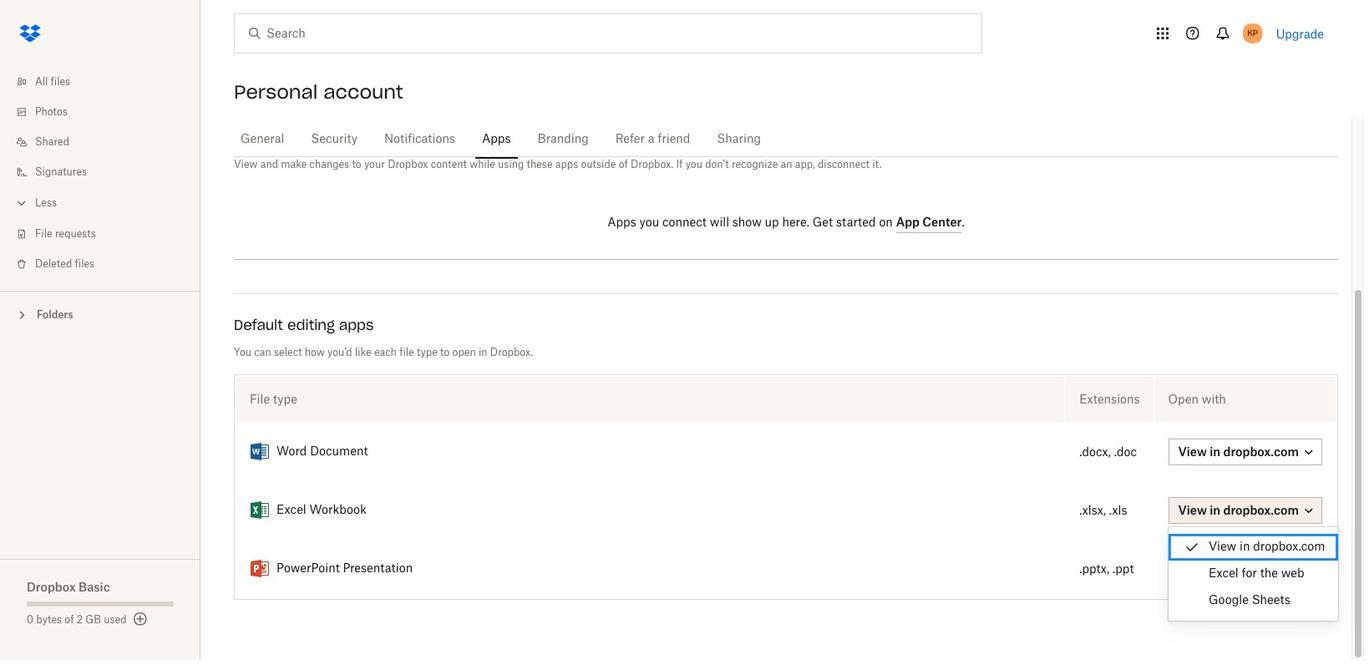 Task type: locate. For each thing, give the bounding box(es) containing it.
all files
[[35, 77, 70, 87]]

1 vertical spatial files
[[75, 259, 95, 269]]

1 vertical spatial type
[[273, 392, 297, 406]]

0 horizontal spatial type
[[273, 392, 297, 406]]

excel for excel workbook
[[277, 505, 306, 516]]

view inside dropdown button
[[1179, 503, 1208, 517]]

to left open
[[440, 348, 450, 358]]

list
[[0, 57, 201, 291]]

list containing all files
[[0, 57, 201, 291]]

template stateless image for powerpoint presentation
[[250, 559, 270, 579]]

apps
[[482, 134, 511, 145], [608, 217, 637, 229]]

1 vertical spatial dropbox
[[388, 160, 428, 170]]

1 vertical spatial excel
[[1209, 568, 1239, 580]]

0 vertical spatial of
[[619, 160, 628, 170]]

file for file requests
[[35, 229, 52, 239]]

get
[[813, 217, 833, 229]]

it.
[[873, 160, 882, 170]]

file down less in the left of the page
[[35, 229, 52, 239]]

1 template stateless image from the top
[[250, 442, 270, 462]]

app center link
[[896, 215, 962, 233]]

2 horizontal spatial dropbox
[[388, 160, 428, 170]]

2 vertical spatial in
[[1240, 542, 1251, 553]]

0 vertical spatial dropbox.
[[631, 160, 674, 170]]

1 horizontal spatial apps
[[556, 160, 579, 170]]

0 vertical spatial files
[[51, 77, 70, 87]]

0 vertical spatial dropbox.com
[[1224, 503, 1300, 517]]

dropbox down notifications
[[388, 160, 428, 170]]

apps down branding
[[556, 160, 579, 170]]

in up 'view in dropbox.com' radio item
[[1210, 503, 1221, 517]]

0 horizontal spatial file
[[35, 229, 52, 239]]

files for deleted files
[[75, 259, 95, 269]]

0 vertical spatial excel
[[277, 505, 306, 516]]

you
[[234, 348, 252, 358]]

view down view in dropbox.com dropdown button
[[1209, 542, 1237, 553]]

0 vertical spatial in
[[479, 348, 488, 358]]

you
[[686, 160, 703, 170], [640, 217, 660, 229]]

1 vertical spatial dropbox.com
[[1254, 542, 1326, 553]]

template stateless image
[[250, 442, 270, 462], [250, 559, 270, 579]]

dropbox
[[271, 129, 330, 145], [388, 160, 428, 170], [27, 580, 76, 594]]

an
[[781, 160, 793, 170]]

editing
[[287, 317, 335, 333]]

2 template stateless image from the top
[[250, 559, 270, 579]]

0 vertical spatial type
[[417, 348, 438, 358]]

file requests link
[[13, 219, 201, 249]]

0 vertical spatial you
[[686, 160, 703, 170]]

in right open
[[479, 348, 488, 358]]

sharing tab
[[711, 120, 768, 160]]

extensions
[[1080, 392, 1140, 406]]

1 horizontal spatial you
[[686, 160, 703, 170]]

dropbox image
[[13, 17, 47, 50]]

all files link
[[13, 67, 201, 97]]

photos
[[35, 107, 68, 117]]

type down select
[[273, 392, 297, 406]]

excel workbook
[[277, 505, 367, 516]]

0 horizontal spatial you
[[640, 217, 660, 229]]

1 horizontal spatial of
[[619, 160, 628, 170]]

dropbox. right open
[[490, 348, 533, 358]]

default
[[234, 317, 283, 333]]

1 vertical spatial of
[[65, 615, 74, 625]]

view in dropbox.com inside dropdown button
[[1179, 503, 1300, 517]]

apps up 'while'
[[482, 134, 511, 145]]

1 vertical spatial template stateless image
[[250, 559, 270, 579]]

0 vertical spatial apps
[[482, 134, 511, 145]]

0 bytes of 2 gb used
[[27, 615, 127, 625]]

here.
[[783, 217, 810, 229]]

0 vertical spatial to
[[352, 160, 362, 170]]

1 horizontal spatial to
[[440, 348, 450, 358]]

.pptx, .ppt
[[1080, 564, 1135, 575]]

2
[[77, 615, 83, 625]]

google sheets
[[1209, 595, 1291, 607]]

view in dropbox.com up 'view in dropbox.com' radio item
[[1179, 503, 1300, 517]]

apps for apps you connect will show up here. get started on app center .
[[608, 217, 637, 229]]

2 vertical spatial dropbox
[[27, 580, 76, 594]]

1 horizontal spatial file
[[250, 392, 270, 406]]

dropbox. down a
[[631, 160, 674, 170]]

0 horizontal spatial excel
[[277, 505, 306, 516]]

0 horizontal spatial in
[[479, 348, 488, 358]]

0 vertical spatial file
[[35, 229, 52, 239]]

less image
[[13, 195, 30, 211]]

.xls
[[1110, 505, 1128, 517]]

0 horizontal spatial to
[[352, 160, 362, 170]]

1 vertical spatial file
[[250, 392, 270, 406]]

file down can
[[250, 392, 270, 406]]

1 vertical spatial view in dropbox.com
[[1209, 542, 1326, 553]]

template stateless image left word
[[250, 442, 270, 462]]

you right if
[[686, 160, 703, 170]]

default editing apps
[[234, 317, 374, 333]]

1 vertical spatial content
[[431, 160, 467, 170]]

1 vertical spatial to
[[440, 348, 450, 358]]

app,
[[795, 160, 815, 170]]

0 vertical spatial view in dropbox.com
[[1179, 503, 1300, 517]]

deleted files link
[[13, 249, 201, 279]]

0 vertical spatial template stateless image
[[250, 442, 270, 462]]

apps inside tab
[[482, 134, 511, 145]]

0 vertical spatial apps
[[556, 160, 579, 170]]

sheets
[[1252, 595, 1291, 607]]

1 horizontal spatial dropbox
[[271, 129, 330, 145]]

1 vertical spatial apps
[[608, 217, 637, 229]]

connect
[[663, 217, 707, 229]]

general tab
[[234, 120, 291, 160]]

file for file type
[[250, 392, 270, 406]]

dropbox up bytes
[[27, 580, 76, 594]]

of right the outside
[[619, 160, 628, 170]]

1 vertical spatial in
[[1210, 503, 1221, 517]]

.xlsx,
[[1080, 505, 1107, 517]]

tab list
[[234, 117, 1339, 160]]

in
[[479, 348, 488, 358], [1210, 503, 1221, 517], [1240, 542, 1251, 553]]

in up for
[[1240, 542, 1251, 553]]

dropbox up make
[[271, 129, 330, 145]]

you left connect
[[640, 217, 660, 229]]

excel right template stateless icon
[[277, 505, 306, 516]]

view in dropbox.com up the
[[1209, 542, 1326, 553]]

you inside apps you connect will show up here. get started on app center .
[[640, 217, 660, 229]]

excel left for
[[1209, 568, 1239, 580]]

file inside list
[[35, 229, 52, 239]]

1 horizontal spatial apps
[[608, 217, 637, 229]]

to left your
[[352, 160, 362, 170]]

1 horizontal spatial files
[[75, 259, 95, 269]]

0 horizontal spatial apps
[[482, 134, 511, 145]]

0 horizontal spatial files
[[51, 77, 70, 87]]

view and make changes to your dropbox content while using these apps outside of dropbox. if you don't recognize an app, disconnect it.
[[234, 160, 882, 170]]

0 vertical spatial dropbox
[[271, 129, 330, 145]]

apps
[[556, 160, 579, 170], [339, 317, 374, 333]]

.doc
[[1115, 447, 1137, 458]]

1 horizontal spatial in
[[1210, 503, 1221, 517]]

of
[[619, 160, 628, 170], [65, 615, 74, 625]]

1 vertical spatial you
[[640, 217, 660, 229]]

view in dropbox.com
[[1179, 503, 1300, 517], [1209, 542, 1326, 553]]

dropbox.
[[631, 160, 674, 170], [490, 348, 533, 358]]

1 horizontal spatial content
[[431, 160, 467, 170]]

view
[[234, 129, 267, 145], [234, 160, 258, 170], [1179, 503, 1208, 517], [1209, 542, 1237, 553]]

files right "deleted"
[[75, 259, 95, 269]]

.xlsx, .xls
[[1080, 505, 1128, 517]]

view left the and
[[234, 160, 258, 170]]

to
[[352, 160, 362, 170], [440, 348, 450, 358]]

view inside radio item
[[1209, 542, 1237, 553]]

started
[[837, 217, 876, 229]]

apps tab
[[476, 120, 518, 160]]

0 horizontal spatial content
[[334, 129, 389, 145]]

excel for the web
[[1209, 568, 1305, 580]]

apps you connect will show up here. get started on app center .
[[608, 215, 965, 229]]

0
[[27, 615, 33, 625]]

content up your
[[334, 129, 389, 145]]

content left 'while'
[[431, 160, 467, 170]]

security tab
[[304, 120, 364, 160]]

folders
[[37, 308, 73, 321]]

apps for apps
[[482, 134, 511, 145]]

1 vertical spatial apps
[[339, 317, 374, 333]]

excel
[[277, 505, 306, 516], [1209, 568, 1239, 580]]

0 horizontal spatial apps
[[339, 317, 374, 333]]

1 vertical spatial dropbox.
[[490, 348, 533, 358]]

deleted files
[[35, 259, 95, 269]]

dropbox.com up 'view in dropbox.com' radio item
[[1224, 503, 1300, 517]]

.docx, .doc
[[1080, 447, 1137, 458]]

each
[[374, 348, 397, 358]]

how
[[305, 348, 325, 358]]

of left 2
[[65, 615, 74, 625]]

view up 'view in dropbox.com' radio item
[[1179, 503, 1208, 517]]

2 horizontal spatial in
[[1240, 542, 1251, 553]]

apps up like
[[339, 317, 374, 333]]

photos link
[[13, 97, 201, 127]]

dropbox.com up web
[[1254, 542, 1326, 553]]

refer a friend tab
[[609, 120, 697, 160]]

type
[[417, 348, 438, 358], [273, 392, 297, 406]]

template stateless image left powerpoint
[[250, 559, 270, 579]]

files right all
[[51, 77, 70, 87]]

apps left connect
[[608, 217, 637, 229]]

type right file
[[417, 348, 438, 358]]

refer
[[616, 134, 645, 145]]

file
[[35, 229, 52, 239], [250, 392, 270, 406]]

1 horizontal spatial excel
[[1209, 568, 1239, 580]]

apps inside apps you connect will show up here. get started on app center .
[[608, 217, 637, 229]]



Task type: describe. For each thing, give the bounding box(es) containing it.
up
[[765, 217, 779, 229]]

folders button
[[0, 302, 201, 327]]

upgrade link
[[1277, 26, 1325, 41]]

google
[[1209, 595, 1249, 607]]

view in dropbox.com inside radio item
[[1209, 542, 1326, 553]]

template stateless image
[[250, 501, 270, 521]]

branding
[[538, 134, 589, 145]]

refer a friend
[[616, 134, 691, 145]]

changes
[[310, 160, 349, 170]]

show
[[733, 217, 762, 229]]

view in dropbox.com radio item
[[1169, 534, 1339, 561]]

these
[[527, 160, 553, 170]]

you'd
[[328, 348, 352, 358]]

shared link
[[13, 127, 201, 157]]

your
[[364, 160, 385, 170]]

select
[[274, 348, 302, 358]]

less
[[35, 198, 57, 208]]

recognize
[[732, 160, 778, 170]]

like
[[355, 348, 372, 358]]

basic
[[79, 580, 110, 594]]

branding tab
[[531, 120, 596, 160]]

bytes
[[36, 615, 62, 625]]

for
[[1242, 568, 1258, 580]]

1 horizontal spatial type
[[417, 348, 438, 358]]

.ppt
[[1113, 564, 1135, 575]]

files for all files
[[51, 77, 70, 87]]

file type
[[250, 392, 297, 406]]

0 vertical spatial content
[[334, 129, 389, 145]]

account
[[324, 80, 403, 104]]

.pptx,
[[1080, 564, 1110, 575]]

personal account
[[234, 80, 403, 104]]

open with
[[1169, 392, 1227, 406]]

signatures link
[[13, 157, 201, 187]]

tab list containing general
[[234, 117, 1339, 160]]

in inside radio item
[[1240, 542, 1251, 553]]

template stateless image for word document
[[250, 442, 270, 462]]

center
[[923, 215, 962, 229]]

excel for excel for the web
[[1209, 568, 1239, 580]]

on
[[880, 217, 893, 229]]

notifications
[[384, 134, 455, 145]]

word document
[[277, 446, 368, 458]]

0 horizontal spatial dropbox.
[[490, 348, 533, 358]]

outside
[[581, 160, 616, 170]]

1 horizontal spatial dropbox.
[[631, 160, 674, 170]]

0 horizontal spatial of
[[65, 615, 74, 625]]

get more space image
[[130, 609, 150, 629]]

general
[[241, 134, 284, 145]]

friend
[[658, 134, 691, 145]]

.
[[962, 217, 965, 229]]

word
[[277, 446, 307, 458]]

make
[[281, 160, 307, 170]]

view dropbox content
[[234, 129, 389, 145]]

powerpoint presentation
[[277, 563, 413, 575]]

while
[[470, 160, 495, 170]]

view in dropbox.com button
[[1169, 497, 1323, 524]]

sharing
[[717, 134, 761, 145]]

requests
[[55, 229, 96, 239]]

web
[[1282, 568, 1305, 580]]

upgrade
[[1277, 26, 1325, 41]]

file requests
[[35, 229, 96, 239]]

view up the and
[[234, 129, 267, 145]]

open
[[453, 348, 476, 358]]

file
[[400, 348, 414, 358]]

signatures
[[35, 167, 87, 177]]

disconnect
[[818, 160, 870, 170]]

0 horizontal spatial dropbox
[[27, 580, 76, 594]]

dropbox.com inside dropdown button
[[1224, 503, 1300, 517]]

app
[[896, 215, 920, 229]]

dropbox basic
[[27, 580, 110, 594]]

.docx,
[[1080, 447, 1111, 458]]

can
[[254, 348, 271, 358]]

security
[[311, 134, 358, 145]]

with
[[1202, 392, 1227, 406]]

in inside dropdown button
[[1210, 503, 1221, 517]]

using
[[498, 160, 524, 170]]

powerpoint
[[277, 563, 340, 575]]

don't
[[706, 160, 729, 170]]

used
[[104, 615, 127, 625]]

document
[[310, 446, 368, 458]]

dropbox.com inside radio item
[[1254, 542, 1326, 553]]

you can select how you'd like each file type to open in dropbox.
[[234, 348, 533, 358]]

presentation
[[343, 563, 413, 575]]

will
[[710, 217, 730, 229]]

open
[[1169, 392, 1199, 406]]

the
[[1261, 568, 1279, 580]]

deleted
[[35, 259, 72, 269]]

a
[[648, 134, 655, 145]]

if
[[677, 160, 683, 170]]

workbook
[[310, 505, 367, 516]]

personal
[[234, 80, 318, 104]]

notifications tab
[[378, 120, 462, 160]]

gb
[[86, 615, 101, 625]]



Task type: vqa. For each thing, say whether or not it's contained in the screenshot.
first template stateless image from the bottom of the page
yes



